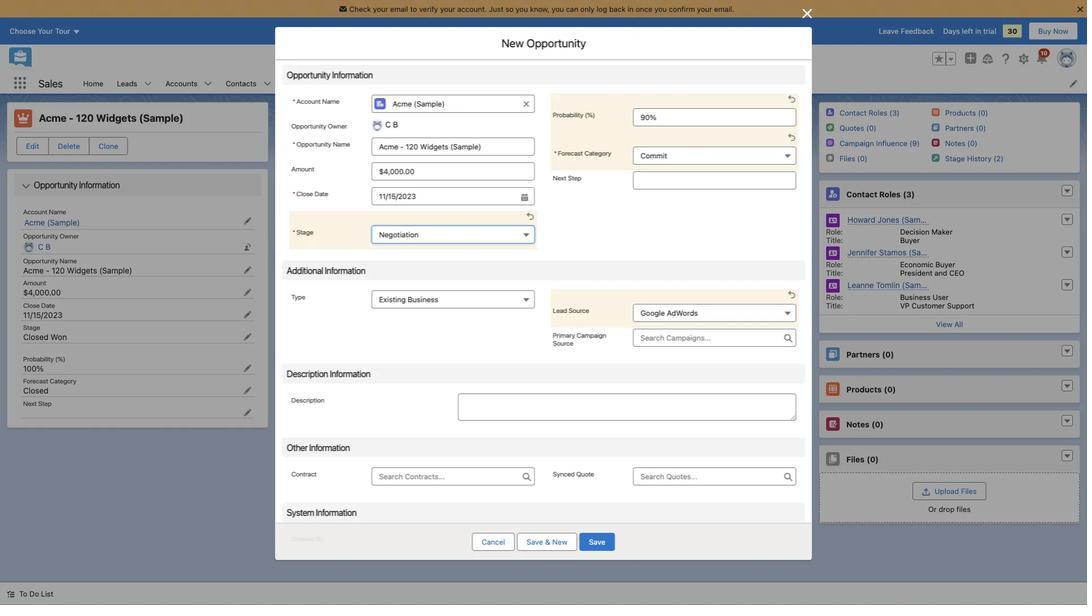Task type: locate. For each thing, give the bounding box(es) containing it.
more.
[[629, 358, 649, 367]]

1 vertical spatial a
[[327, 267, 331, 276]]

dashboards list item
[[459, 73, 528, 94]]

source
[[568, 307, 589, 315], [553, 339, 573, 347]]

opportunity owner up c b
[[23, 232, 79, 240]]

opportunity up account name
[[34, 180, 78, 191]]

1 horizontal spatial opportunity owner
[[291, 122, 347, 130]]

None text field
[[371, 138, 535, 156]]

and right task,
[[615, 358, 627, 367]]

acme - 120 widgets (sample) up clone button
[[39, 112, 183, 124]]

3 title: from the top
[[826, 302, 843, 310]]

buyer right economic
[[936, 260, 955, 269]]

all right expand all button
[[796, 307, 804, 315]]

1 horizontal spatial a
[[590, 358, 594, 367]]

save inside button
[[527, 538, 543, 547]]

you right once
[[654, 5, 667, 13]]

role: for jennifer
[[826, 260, 843, 269]]

support
[[947, 302, 975, 310]]

b inside 'link'
[[46, 243, 51, 252]]

to right email
[[410, 5, 417, 13]]

as
[[590, 388, 598, 396]]

1 by from the left
[[316, 535, 323, 543]]

stage right change
[[763, 139, 783, 148]]

description for description
[[291, 396, 324, 404]]

0 vertical spatial account
[[296, 97, 320, 105]]

quote down negotiation
[[388, 240, 411, 251]]

0 vertical spatial description
[[287, 369, 328, 380]]

title: for leanne
[[826, 302, 843, 310]]

0 vertical spatial 120
[[76, 112, 94, 124]]

howard jones (sample) link
[[848, 215, 935, 225]]

title: for howard
[[826, 236, 843, 245]]

amount down 'opportunity name'
[[23, 279, 46, 287]]

campaign down "quotes (0)" link
[[840, 139, 874, 147]]

additional information
[[287, 265, 365, 276]]

0 horizontal spatial next step
[[23, 400, 52, 408]]

next down guidance
[[553, 174, 566, 182]]

text default image for products (0)
[[1063, 383, 1071, 391]]

group up negotiation list item
[[291, 187, 535, 206]]

1 save from the left
[[527, 538, 543, 547]]

edit link
[[521, 157, 535, 166]]

to
[[410, 5, 417, 13], [552, 347, 558, 356]]

text default image inside opportunity information dropdown button
[[21, 182, 30, 191]]

closed inside button
[[737, 139, 761, 148]]

(%) down 'quotes' link
[[585, 111, 595, 119]]

0 horizontal spatial -
[[46, 266, 50, 275]]

Amount text field
[[371, 163, 535, 181]]

0 vertical spatial next
[[553, 174, 566, 182]]

campaign influence (9)
[[840, 139, 920, 147]]

next step down the forecast category
[[23, 400, 52, 408]]

(0) right the notes
[[872, 420, 884, 429]]

close date down "* opportunity name"
[[285, 178, 301, 194]]

1 vertical spatial quote
[[576, 470, 594, 478]]

1 vertical spatial close
[[296, 190, 313, 198]]

0 horizontal spatial buyer
[[900, 236, 920, 245]]

primary campaign source
[[553, 332, 606, 347]]

0 vertical spatial acme
[[39, 112, 67, 124]]

business down the president at top
[[900, 293, 931, 302]]

title: up leanne tomlin (sample) image
[[826, 269, 843, 277]]

1 horizontal spatial new
[[552, 538, 568, 547]]

1 horizontal spatial in
[[975, 27, 981, 35]]

Next Step text field
[[633, 172, 796, 190]]

jennifer stamos (sample)
[[848, 248, 942, 257]]

0 horizontal spatial files
[[846, 455, 865, 464]]

:
[[329, 139, 331, 148]]

additional
[[287, 265, 323, 276]]

0 horizontal spatial view all link
[[776, 302, 805, 320]]

contact roles (3)
[[840, 108, 900, 117]]

contacts link
[[219, 73, 263, 94]]

opportunity information inside opportunity information dropdown button
[[34, 180, 120, 191]]

0 vertical spatial edit
[[26, 142, 39, 151]]

2 you from the left
[[552, 5, 564, 13]]

you right the so
[[516, 5, 528, 13]]

closed
[[611, 177, 635, 186]]

google
[[640, 309, 665, 318]]

save inside button
[[589, 538, 605, 547]]

all right time
[[702, 286, 710, 295]]

roles (3)
[[869, 108, 900, 117]]

list item
[[636, 73, 693, 94]]

1 vertical spatial source
[[553, 339, 573, 347]]

0 vertical spatial close date
[[285, 178, 301, 194]]

1 vertical spatial opportunity owner
[[23, 232, 79, 240]]

close up activity "link"
[[296, 190, 313, 198]]

contact up the quotes (0)
[[840, 108, 867, 117]]

partners (0) link
[[945, 124, 986, 133]]

* inside list
[[643, 79, 646, 88]]

by
[[316, 535, 323, 543], [594, 535, 601, 543]]

leads
[[117, 79, 137, 88]]

(sample)
[[139, 112, 183, 124], [902, 215, 935, 224], [47, 218, 80, 227], [909, 248, 942, 257], [99, 266, 132, 275], [902, 281, 935, 290]]

in right the left
[[975, 27, 981, 35]]

text default image
[[680, 80, 688, 88], [1063, 348, 1071, 356], [1063, 383, 1071, 391], [1063, 418, 1071, 426], [1063, 453, 1071, 461], [7, 591, 15, 599]]

files (0)
[[846, 455, 879, 464]]

• right time
[[696, 286, 700, 295]]

refresh • expand all • view all
[[698, 307, 804, 315]]

0 horizontal spatial 120
[[52, 266, 65, 275]]

view
[[777, 307, 793, 315], [936, 320, 952, 329]]

category up the you've at the top right of the page
[[584, 149, 611, 157]]

contact roles (3)
[[846, 190, 915, 199]]

a right closed
[[637, 177, 641, 186]]

0 vertical spatial title:
[[826, 236, 843, 245]]

1 horizontal spatial you
[[552, 5, 564, 13]]

Description text field
[[458, 394, 796, 421]]

c inside list
[[649, 79, 654, 88]]

b up 'opportunity name'
[[46, 243, 51, 252]]

None text field
[[371, 187, 535, 206]]

1 vertical spatial opportunity information
[[34, 180, 120, 191]]

probability (%) down reports list item
[[553, 111, 595, 119]]

quotes
[[590, 79, 615, 88]]

0 horizontal spatial group
[[291, 187, 535, 206]]

history (2)
[[967, 154, 1004, 163]]

* close date
[[292, 190, 328, 198]]

path options list box
[[307, 107, 805, 125]]

1 vertical spatial $4,000.00
[[23, 288, 61, 298]]

1 role: from the top
[[826, 228, 843, 236]]

no
[[507, 347, 517, 356], [420, 388, 430, 396]]

0 horizontal spatial account
[[23, 208, 47, 216]]

1 horizontal spatial probability
[[553, 111, 583, 119]]

stage history image
[[932, 154, 940, 162]]

get
[[438, 358, 450, 367]]

0 horizontal spatial (%)
[[55, 355, 65, 363]]

close
[[285, 178, 301, 186], [296, 190, 313, 198], [23, 302, 40, 309]]

(0) inside files element
[[867, 455, 879, 464]]

acme down 'opportunity name'
[[23, 266, 44, 275]]

1 horizontal spatial and
[[615, 358, 627, 367]]

1 horizontal spatial buyer
[[936, 260, 955, 269]]

1 horizontal spatial owner
[[328, 122, 347, 130]]

0 horizontal spatial campaign
[[576, 332, 606, 339]]

log a call button
[[285, 262, 356, 281]]

call
[[333, 267, 346, 276]]

1 horizontal spatial step
[[568, 174, 581, 182]]

•
[[696, 286, 700, 295], [745, 286, 748, 295], [727, 307, 730, 315], [771, 307, 774, 315]]

b inside list
[[656, 79, 661, 88]]

save right last
[[589, 538, 605, 547]]

edit left guidance
[[521, 158, 535, 166]]

save
[[527, 538, 543, 547], [589, 538, 605, 547]]

1 vertical spatial no
[[420, 388, 430, 396]]

view inside contact roles element
[[936, 320, 952, 329]]

list
[[76, 73, 1087, 94]]

an
[[518, 358, 527, 367]]

filters:
[[644, 286, 667, 295]]

business inside contact roles element
[[900, 293, 931, 302]]

1 vertical spatial new
[[552, 538, 568, 547]]

view down types at the top right
[[777, 307, 793, 315]]

and left tasks
[[528, 388, 540, 396]]

your left email
[[373, 5, 388, 13]]

forecast
[[558, 149, 583, 157], [23, 378, 48, 385]]

files up files
[[961, 488, 977, 496]]

leanne tomlin (sample) link
[[848, 281, 935, 291]]

close up * close date
[[285, 178, 301, 186]]

category inside * forecast category commit
[[584, 149, 611, 157]]

amount down * close date
[[285, 199, 308, 207]]

quotes list item
[[583, 73, 636, 94]]

name down the acme (sample) link
[[60, 257, 77, 265]]

0 vertical spatial opportunity information
[[287, 69, 373, 80]]

description information
[[287, 369, 370, 380]]

0 horizontal spatial quote
[[388, 240, 411, 251]]

opportunity down * account name
[[296, 140, 331, 148]]

no for past
[[420, 388, 430, 396]]

buy
[[1038, 27, 1051, 35]]

0 horizontal spatial your
[[373, 5, 388, 13]]

* for * forecast category commit
[[554, 149, 557, 157]]

account.
[[457, 5, 487, 13]]

source inside lead source google adwords
[[568, 307, 589, 315]]

partners (0)
[[846, 350, 894, 359]]

0 horizontal spatial probability (%)
[[23, 355, 65, 363]]

0 vertical spatial new
[[501, 36, 524, 50]]

1 vertical spatial edit
[[521, 158, 535, 166]]

a right log on the left top
[[327, 267, 331, 276]]

0 horizontal spatial activities
[[519, 347, 550, 356]]

by right created
[[316, 535, 323, 543]]

clone button
[[89, 137, 128, 155]]

new up search... button
[[501, 36, 524, 50]]

opportunity up "* opportunity name"
[[291, 122, 326, 130]]

existing
[[379, 296, 406, 304]]

2 role: from the top
[[826, 260, 843, 269]]

2 vertical spatial a
[[590, 358, 594, 367]]

probability down reports list item
[[553, 111, 583, 119]]

0 vertical spatial c
[[649, 79, 654, 88]]

c inside 'link'
[[38, 243, 43, 252]]

acme - 120 widgets (sample) down 'opportunity name'
[[23, 266, 132, 275]]

2 save from the left
[[589, 538, 605, 547]]

stage for stage : closed won
[[307, 139, 329, 148]]

0 horizontal spatial no
[[420, 388, 430, 396]]

all down the support
[[955, 320, 963, 329]]

new right &
[[552, 538, 568, 547]]

view down vp customer support
[[936, 320, 952, 329]]

0 horizontal spatial edit
[[26, 142, 39, 151]]

save for save & new
[[527, 538, 543, 547]]

stage down 'notes (0)' link
[[945, 154, 965, 163]]

1 horizontal spatial business
[[900, 293, 931, 302]]

text default image
[[21, 182, 30, 191], [1063, 188, 1071, 195]]

you left can
[[552, 5, 564, 13]]

history
[[431, 240, 457, 251]]

by right modified on the bottom of page
[[594, 535, 601, 543]]

calendar list item
[[353, 73, 412, 94]]

source inside "primary campaign source"
[[553, 339, 573, 347]]

won
[[360, 139, 376, 148], [51, 333, 67, 342]]

0 horizontal spatial by
[[316, 535, 323, 543]]

-
[[69, 112, 74, 124], [46, 266, 50, 275]]

roles
[[879, 190, 901, 199]]

probability (%) list item
[[550, 94, 798, 132]]

1 horizontal spatial next
[[553, 174, 566, 182]]

1 vertical spatial in
[[975, 27, 981, 35]]

next step down guidance
[[553, 174, 581, 182]]

task,
[[596, 358, 613, 367]]

system
[[287, 508, 314, 518]]

leanne
[[848, 281, 874, 290]]

check
[[349, 5, 371, 13]]

last modified by
[[553, 535, 601, 543]]

a inside "no activities to show. get started by sending an email, scheduling a task, and more."
[[590, 358, 594, 367]]

1 vertical spatial and
[[615, 358, 627, 367]]

tab list
[[283, 234, 805, 257]]

close date up 11/15/2023
[[23, 302, 55, 309]]

amount
[[291, 165, 314, 173], [285, 199, 308, 207], [23, 279, 46, 287]]

commit list item
[[550, 132, 798, 171]]

0 horizontal spatial c
[[38, 243, 43, 252]]

user
[[933, 293, 949, 302]]

0 horizontal spatial owner
[[60, 232, 79, 240]]

3 role: from the top
[[826, 293, 843, 302]]

1 horizontal spatial c
[[649, 79, 654, 88]]

campaign
[[840, 139, 874, 147], [576, 332, 606, 339]]

2 title: from the top
[[826, 269, 843, 277]]

do
[[29, 590, 39, 599]]

edit forecast category image
[[244, 387, 251, 395]]

b up probability (%) list item
[[656, 79, 661, 88]]

1 horizontal spatial your
[[440, 5, 455, 13]]

no left 'past' at the left of page
[[420, 388, 430, 396]]

(0) right partners
[[882, 350, 894, 359]]

0 vertical spatial amount
[[291, 165, 314, 173]]

edit stage image
[[244, 333, 251, 341]]

* for * stage negotiation
[[292, 228, 295, 236]]

opportunities link
[[278, 73, 338, 94]]

* inside * forecast category commit
[[554, 149, 557, 157]]

leave feedback link
[[879, 27, 934, 35]]

1 vertical spatial amount
[[285, 199, 308, 207]]

title: down leanne tomlin (sample) image
[[826, 302, 843, 310]]

opportunity up * account name
[[287, 69, 330, 80]]

title:
[[826, 236, 843, 245], [826, 269, 843, 277], [826, 302, 843, 310]]

1 vertical spatial files
[[961, 488, 977, 496]]

date
[[285, 186, 298, 194], [314, 190, 328, 198], [41, 302, 55, 309]]

days left in trial
[[943, 27, 996, 35]]

1 horizontal spatial account
[[296, 97, 320, 105]]

text default image for files (0)
[[1063, 453, 1071, 461]]

done
[[600, 388, 617, 396]]

all left time
[[669, 286, 677, 295]]

group down days
[[932, 52, 956, 66]]

0 vertical spatial a
[[637, 177, 641, 186]]

a inside button
[[327, 267, 331, 276]]

1 vertical spatial b
[[46, 243, 51, 252]]

activities up email,
[[519, 347, 550, 356]]

no inside "no activities to show. get started by sending an email, scheduling a task, and more."
[[507, 347, 517, 356]]

0 horizontal spatial won
[[51, 333, 67, 342]]

close up 11/15/2023
[[23, 302, 40, 309]]

1 horizontal spatial probability (%)
[[553, 111, 595, 119]]

1 title: from the top
[[826, 236, 843, 245]]

0 vertical spatial b
[[656, 79, 661, 88]]

1 horizontal spatial won
[[360, 139, 376, 148]]

refresh button
[[697, 302, 725, 320]]

contact inside 'link'
[[840, 108, 867, 117]]

0 vertical spatial source
[[568, 307, 589, 315]]

Type button
[[371, 291, 535, 309]]

save left &
[[527, 538, 543, 547]]

partners image
[[932, 124, 940, 132]]

type existing business
[[291, 293, 438, 304]]

view all link down types at the top right
[[776, 302, 805, 320]]

1 horizontal spatial date
[[285, 186, 298, 194]]

* for * account name
[[292, 97, 295, 105]]

created
[[291, 535, 314, 543]]

save for save
[[589, 538, 605, 547]]

closed right change
[[737, 139, 761, 148]]

* for * opportunity name
[[292, 140, 295, 148]]

know,
[[530, 5, 550, 13]]

1 vertical spatial probability
[[23, 355, 54, 363]]

acme - 120 widgets (sample)
[[39, 112, 183, 124], [23, 266, 132, 275]]

1 horizontal spatial view
[[936, 320, 952, 329]]

edit down opportunity "icon"
[[26, 142, 39, 151]]

text default image inside files element
[[1063, 453, 1071, 461]]

once
[[636, 5, 652, 13]]

role: up leanne tomlin (sample) image
[[826, 260, 843, 269]]

stage up closed won
[[23, 324, 40, 332]]

1 vertical spatial role:
[[826, 260, 843, 269]]

(0) for files (0)
[[867, 455, 879, 464]]

group
[[932, 52, 956, 66], [291, 187, 535, 206]]

campaign influence image
[[826, 139, 834, 147]]

accounts list item
[[159, 73, 219, 94]]

cancel button
[[472, 534, 515, 552]]

buyer up jennifer stamos (sample)
[[900, 236, 920, 245]]

2 horizontal spatial your
[[697, 5, 712, 13]]

opportunity owner up "* opportunity name"
[[291, 122, 347, 130]]

0 vertical spatial view
[[777, 307, 793, 315]]

opportunity up c b
[[23, 232, 58, 240]]

ceo
[[949, 269, 965, 277]]

0 vertical spatial and
[[935, 269, 947, 277]]

files down the notes
[[846, 455, 865, 464]]

contact roles element
[[819, 180, 1080, 334]]

title: up jennifer stamos (sample) icon
[[826, 236, 843, 245]]

2 horizontal spatial and
[[935, 269, 947, 277]]

forecast category
[[23, 378, 76, 385]]

buy now
[[1038, 27, 1068, 35]]

source right lead
[[568, 307, 589, 315]]

new inside button
[[552, 538, 568, 547]]

leanne tomlin (sample)
[[848, 281, 935, 290]]

Stage, Negotiation button
[[371, 226, 535, 244]]

drop
[[939, 505, 955, 514]]

0 horizontal spatial $4,000.00
[[23, 288, 61, 298]]

role: up jennifer stamos (sample) icon
[[826, 228, 843, 236]]

your right verify
[[440, 5, 455, 13]]

home link
[[76, 73, 110, 94]]

in right back
[[628, 5, 634, 13]]

0 horizontal spatial step
[[38, 400, 52, 408]]

100%
[[23, 364, 44, 374]]

trial
[[983, 27, 996, 35]]

no for activities
[[507, 347, 517, 356]]

c up 'opportunity name'
[[38, 243, 43, 252]]

1 vertical spatial acme - 120 widgets (sample)
[[23, 266, 132, 275]]

campaign inside "primary campaign source"
[[576, 332, 606, 339]]

no activities to show. get started by sending an email, scheduling a task, and more.
[[438, 347, 649, 367]]

probability (%) up the 100%
[[23, 355, 65, 363]]

3 you from the left
[[654, 5, 667, 13]]

1 horizontal spatial text default image
[[1063, 188, 1071, 195]]

and
[[935, 269, 947, 277], [615, 358, 627, 367], [528, 388, 540, 396]]

1 you from the left
[[516, 5, 528, 13]]

forecast up the "work!"
[[558, 149, 583, 157]]

owner up stage : closed won
[[328, 122, 347, 130]]

* opportunity name
[[292, 140, 350, 148]]

widgets up clone button
[[96, 112, 137, 124]]

120 up the 'delete'
[[76, 112, 94, 124]]

2 by from the left
[[594, 535, 601, 543]]

stage for stage
[[23, 324, 40, 332]]

information
[[332, 69, 373, 80], [79, 180, 120, 191], [325, 265, 365, 276], [330, 369, 370, 380], [309, 443, 350, 453], [316, 508, 356, 518]]

source up scheduling
[[553, 339, 573, 347]]

probability inside list item
[[553, 111, 583, 119]]

1 vertical spatial to
[[552, 347, 558, 356]]

vp customer support
[[900, 302, 975, 310]]

account up acme (sample)
[[23, 208, 47, 216]]

cancel
[[482, 538, 505, 547]]

2 vertical spatial title:
[[826, 302, 843, 310]]

text default image for notes (0)
[[1063, 418, 1071, 426]]

* inside * stage negotiation
[[292, 228, 295, 236]]

files element
[[819, 446, 1080, 525]]

contact roles (3) link
[[840, 108, 900, 117]]

forecast down the 100%
[[23, 378, 48, 385]]

$4,000.00 up 11/15/2023
[[23, 288, 61, 298]]

0 horizontal spatial opportunity owner
[[23, 232, 79, 240]]

upload
[[935, 488, 959, 496]]

0 vertical spatial probability
[[553, 111, 583, 119]]

a left task,
[[590, 358, 594, 367]]

stage down * account name
[[307, 139, 329, 148]]

adwords
[[667, 309, 698, 318]]

opportunity information down the 'delete'
[[34, 180, 120, 191]]

edit next step image
[[244, 409, 251, 417]]



Task type: describe. For each thing, give the bounding box(es) containing it.
0 vertical spatial close
[[285, 178, 301, 186]]

1 vertical spatial won
[[51, 333, 67, 342]]

tasks
[[542, 388, 560, 396]]

guidance for success
[[541, 157, 626, 166]]

leads list item
[[110, 73, 159, 94]]

type
[[291, 293, 305, 301]]

primary
[[553, 332, 575, 339]]

2 your from the left
[[440, 5, 455, 13]]

1 horizontal spatial next step
[[553, 174, 581, 182]]

reports link
[[528, 73, 569, 94]]

0 vertical spatial buyer
[[900, 236, 920, 245]]

change closed stage
[[709, 139, 783, 148]]

(0) for partners (0)
[[882, 350, 894, 359]]

president and ceo
[[900, 269, 965, 277]]

0 vertical spatial files
[[846, 455, 865, 464]]

buy now button
[[1029, 22, 1078, 40]]

log
[[312, 267, 325, 276]]

inverse image
[[801, 7, 814, 20]]

contacts list item
[[219, 73, 278, 94]]

name up acme (sample)
[[49, 208, 66, 216]]

1 horizontal spatial -
[[69, 112, 74, 124]]

2 horizontal spatial a
[[637, 177, 641, 186]]

edit inside button
[[26, 142, 39, 151]]

0 vertical spatial $4,000.00
[[320, 199, 358, 209]]

0 horizontal spatial new
[[501, 36, 524, 50]]

activity
[[289, 240, 323, 251]]

created by
[[291, 535, 323, 543]]

howard
[[848, 215, 876, 224]]

* account name
[[292, 97, 339, 105]]

email.
[[714, 5, 734, 13]]

contract
[[291, 470, 316, 478]]

leave feedback
[[879, 27, 934, 35]]

accounts
[[166, 79, 197, 88]]

products (0)
[[945, 108, 988, 117]]

role: for leanne
[[826, 293, 843, 302]]

for
[[580, 157, 591, 166]]

home
[[83, 79, 103, 88]]

1 horizontal spatial opportunity information
[[287, 69, 373, 80]]

list item containing *
[[636, 73, 693, 94]]

here.
[[650, 388, 667, 396]]

filters: all time • all activities • all types
[[644, 286, 780, 295]]

1 vertical spatial next step
[[23, 400, 52, 408]]

synced quote
[[553, 470, 594, 478]]

business user
[[900, 293, 949, 302]]

marked
[[562, 388, 588, 396]]

just
[[489, 5, 504, 13]]

calendar
[[360, 79, 391, 88]]

text default image inside list
[[680, 80, 688, 88]]

edit probability (%) image
[[244, 365, 251, 373]]

1 vertical spatial account
[[23, 208, 47, 216]]

refresh
[[698, 307, 724, 315]]

all inside contact roles element
[[955, 320, 963, 329]]

* for * close date
[[292, 190, 295, 198]]

* for * c b
[[643, 79, 646, 88]]

stage inside button
[[763, 139, 783, 148]]

jennifer stamos (sample) link
[[848, 248, 942, 258]]

opportunity down c b 'link'
[[23, 257, 58, 265]]

to
[[19, 590, 27, 599]]

products (0)
[[846, 385, 896, 394]]

deal.
[[684, 177, 701, 186]]

howard jones (sample) image
[[826, 214, 840, 228]]

0 horizontal spatial and
[[528, 388, 540, 396]]

30
[[1008, 27, 1017, 35]]

contact roles image
[[826, 108, 834, 116]]

delete button
[[48, 137, 90, 155]]

partners (0)
[[945, 124, 986, 132]]

edit amount image
[[244, 289, 251, 297]]

files (0) link
[[840, 154, 867, 163]]

jennifer
[[848, 248, 877, 257]]

1 vertical spatial owner
[[60, 232, 79, 240]]

group containing *
[[291, 187, 535, 206]]

decision maker
[[900, 228, 953, 236]]

guidance
[[541, 157, 578, 166]]

delete
[[58, 142, 80, 151]]

left
[[962, 27, 973, 35]]

back
[[609, 5, 626, 13]]

reports list item
[[528, 73, 583, 94]]

google adwords list item
[[550, 290, 798, 328]]

quotes image
[[826, 124, 834, 132]]

edit account name image
[[244, 217, 251, 225]]

to do list button
[[0, 583, 60, 606]]

notes image
[[932, 139, 940, 147]]

0 horizontal spatial date
[[41, 302, 55, 309]]

closed right :
[[333, 139, 358, 148]]

1 vertical spatial widgets
[[67, 266, 97, 275]]

closed down 11/15/2023
[[23, 333, 48, 342]]

(0) for products (0)
[[884, 385, 896, 394]]

0 horizontal spatial probability
[[23, 355, 54, 363]]

quotes (0)
[[840, 124, 876, 132]]

text default image inside contact roles element
[[1063, 188, 1071, 195]]

started
[[452, 358, 477, 367]]

stamos
[[879, 248, 907, 257]]

show
[[619, 388, 637, 396]]

1 horizontal spatial campaign
[[840, 139, 874, 147]]

sending
[[489, 358, 516, 367]]

and inside "no activities to show. get started by sending an email, scheduling a task, and more."
[[615, 358, 627, 367]]

negotiation list item
[[289, 211, 537, 250]]

0 horizontal spatial view
[[777, 307, 793, 315]]

great work! you've closed a successful deal.
[[541, 177, 701, 186]]

0 vertical spatial widgets
[[96, 112, 137, 124]]

stage for stage history (2)
[[945, 154, 965, 163]]

1 horizontal spatial view all link
[[819, 315, 1080, 333]]

1 horizontal spatial 120
[[76, 112, 94, 124]]

activities inside "no activities to show. get started by sending an email, scheduling a task, and more."
[[519, 347, 550, 356]]

edit opportunity name image
[[244, 267, 251, 274]]

up
[[639, 388, 648, 396]]

change closed stage button
[[687, 134, 805, 152]]

1 vertical spatial probability (%)
[[23, 355, 65, 363]]

(%) inside list item
[[585, 111, 595, 119]]

all left types at the top right
[[750, 286, 759, 295]]

modified
[[566, 535, 592, 543]]

0 vertical spatial activities
[[712, 286, 743, 295]]

0 horizontal spatial close date
[[23, 302, 55, 309]]

products
[[846, 385, 882, 394]]

* c b
[[643, 79, 661, 88]]

0 horizontal spatial in
[[628, 5, 634, 13]]

opportunity image
[[14, 110, 32, 128]]

2 vertical spatial amount
[[23, 279, 46, 287]]

maker
[[932, 228, 953, 236]]

name down opportunities list item
[[322, 97, 339, 105]]

information inside dropdown button
[[79, 180, 120, 191]]

jennifer stamos (sample) image
[[826, 247, 840, 260]]

text default image inside to do list button
[[7, 591, 15, 599]]

1 vertical spatial buyer
[[936, 260, 955, 269]]

to inside "no activities to show. get started by sending an email, scheduling a task, and more."
[[552, 347, 558, 356]]

Synced Quote text field
[[633, 468, 796, 486]]

last
[[553, 535, 565, 543]]

description for description information
[[287, 369, 328, 380]]

quotes link
[[583, 73, 621, 94]]

contact for contact roles (3)
[[840, 108, 867, 117]]

edit close date image
[[244, 311, 251, 319]]

1 vertical spatial -
[[46, 266, 50, 275]]

all right expand
[[760, 307, 768, 315]]

name right :
[[333, 140, 350, 148]]

to do list
[[19, 590, 53, 599]]

Acme (Sample) text field
[[371, 95, 535, 113]]

1 vertical spatial next
[[23, 400, 37, 408]]

forecast inside * forecast category commit
[[558, 149, 583, 157]]

0 vertical spatial group
[[932, 52, 956, 66]]

files image
[[826, 154, 834, 162]]

1 vertical spatial category
[[50, 378, 76, 385]]

opportunity inside opportunity information dropdown button
[[34, 180, 78, 191]]

0 horizontal spatial forecast
[[23, 378, 48, 385]]

2 vertical spatial close
[[23, 302, 40, 309]]

leanne tomlin (sample) image
[[826, 280, 840, 293]]

president
[[900, 269, 933, 277]]

1 vertical spatial 120
[[52, 266, 65, 275]]

• down types at the top right
[[771, 307, 774, 315]]

0 vertical spatial owner
[[328, 122, 347, 130]]

opportunity up search... button
[[526, 36, 586, 50]]

quote inside tab list
[[388, 240, 411, 251]]

products (0) link
[[945, 108, 988, 117]]

• up expand
[[745, 286, 748, 295]]

tab list containing activity
[[283, 234, 805, 257]]

stage inside * stage negotiation
[[296, 228, 313, 236]]

• left expand
[[727, 307, 730, 315]]

* stage negotiation
[[292, 228, 418, 239]]

Lead Source button
[[633, 304, 796, 322]]

stage : closed won
[[307, 139, 376, 148]]

3 your from the left
[[697, 5, 712, 13]]

1 your from the left
[[373, 5, 388, 13]]

closed down the forecast category
[[23, 387, 48, 396]]

text default image for partners (0)
[[1063, 348, 1071, 356]]

role: for howard
[[826, 228, 843, 236]]

details link
[[343, 234, 368, 257]]

days
[[943, 27, 960, 35]]

(0) for notes (0)
[[872, 420, 884, 429]]

time
[[679, 286, 694, 295]]

economic buyer
[[900, 260, 955, 269]]

list containing home
[[76, 73, 1087, 94]]

Contract text field
[[371, 468, 535, 486]]

1 horizontal spatial quote
[[576, 470, 594, 478]]

Forecast Category, Commit button
[[633, 147, 796, 165]]

past
[[432, 388, 447, 396]]

probability (%) inside list item
[[553, 111, 595, 119]]

0 horizontal spatial to
[[410, 5, 417, 13]]

1 vertical spatial acme
[[24, 218, 45, 227]]

system information
[[287, 508, 356, 518]]

search... button
[[413, 50, 639, 68]]

Primary Campaign Source text field
[[633, 329, 796, 347]]

0 vertical spatial acme - 120 widgets (sample)
[[39, 112, 183, 124]]

forecasts
[[419, 79, 452, 88]]

economic
[[900, 260, 934, 269]]

1 vertical spatial step
[[38, 400, 52, 408]]

Probability (%) text field
[[633, 108, 796, 127]]

list
[[41, 590, 53, 599]]

quote link
[[388, 234, 411, 257]]

2 vertical spatial acme
[[23, 266, 44, 275]]

save button
[[579, 534, 615, 552]]

other information
[[287, 443, 350, 453]]

contact for contact roles (3)
[[846, 190, 877, 199]]

types
[[761, 286, 780, 295]]

products image
[[932, 108, 940, 116]]

business inside the type existing business
[[408, 296, 438, 304]]

opportunities list item
[[278, 73, 353, 94]]

change
[[709, 139, 735, 148]]

and inside contact roles element
[[935, 269, 947, 277]]

c b
[[38, 243, 51, 252]]

title: for jennifer
[[826, 269, 843, 277]]

2 horizontal spatial date
[[314, 190, 328, 198]]



Task type: vqa. For each thing, say whether or not it's contained in the screenshot.


